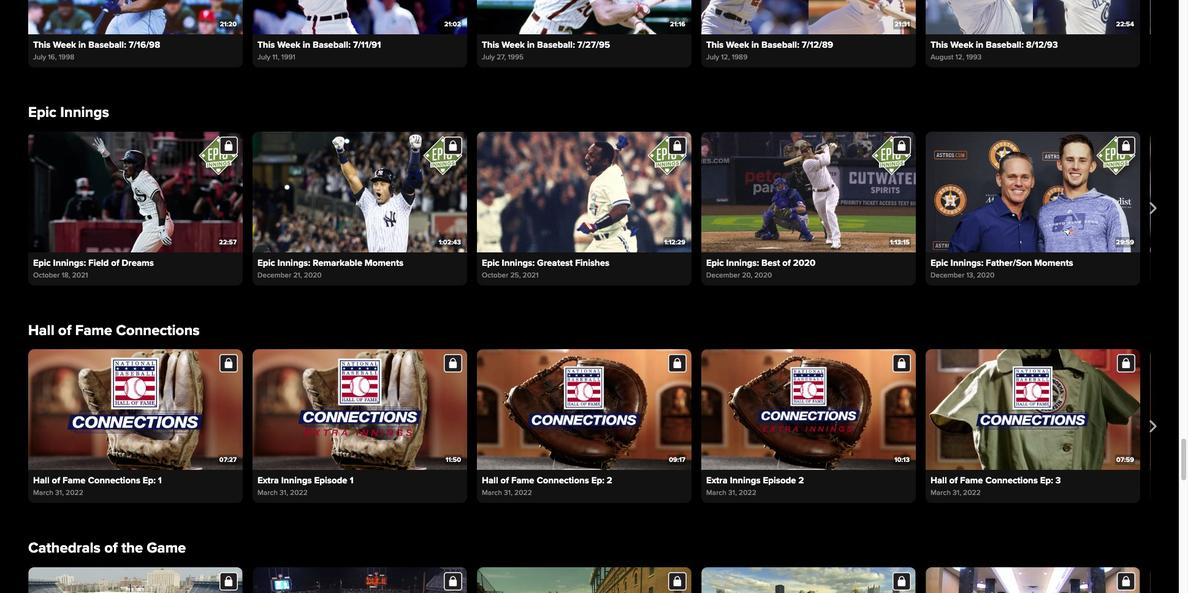 Task type: describe. For each thing, give the bounding box(es) containing it.
in for 7/27/95
[[527, 39, 535, 50]]

2 inside extra innings episode 2 march 31, 2022
[[798, 475, 804, 486]]

this for this week in baseball: 8/12/93
[[931, 39, 948, 50]]

august
[[931, 53, 954, 62]]

moments for epic innings: remarkable moments
[[365, 257, 403, 268]]

2022 for hall of fame connections ep: 2
[[514, 489, 532, 498]]

12, for this week in baseball: 8/12/93
[[955, 53, 964, 62]]

extra for extra innings episode 1
[[257, 475, 279, 486]]

march for hall of fame connections ep: 2
[[482, 489, 502, 498]]

7/11/91
[[353, 39, 381, 50]]

of for hall of fame connections ep: 3 march 31, 2022
[[949, 475, 958, 486]]

09:17
[[669, 456, 685, 464]]

game
[[147, 540, 186, 557]]

this for this week in baseball: 7/11/91
[[257, 39, 275, 50]]

1:13:15
[[890, 238, 910, 246]]

december for epic innings: father/son moments
[[931, 271, 965, 280]]

innings for epic innings
[[60, 103, 109, 121]]

3
[[1056, 475, 1061, 486]]

this week in baseball: 7/12/89 image
[[701, 0, 916, 34]]

21:16
[[670, 20, 685, 28]]

best
[[761, 257, 780, 268]]

hall of fame connections ep: 1 march 31, 2022
[[33, 475, 162, 498]]

october inside epic innings: field of dreams october 18, 2021
[[33, 271, 60, 280]]

connections for hall of fame connections ep: 2 march 31, 2022
[[537, 475, 589, 486]]

1995
[[508, 53, 524, 62]]

innings: for father/son
[[951, 257, 983, 268]]

epic for epic innings: best of 2020 december 20, 2020
[[706, 257, 724, 268]]

2020 down best
[[754, 271, 772, 280]]

epic innings: greatest finishes october 25, 2021
[[482, 257, 610, 280]]

2021 inside epic innings: greatest finishes october 25, 2021
[[523, 271, 539, 280]]

week for this week in baseball: 8/12/93
[[950, 39, 974, 50]]

week for this week in baseball: 7/11/91
[[277, 39, 300, 50]]

this week in baseball: 7/12/89 july 12, 1989
[[706, 39, 833, 62]]

2022 inside 'extra innings episode 1 march 31, 2022'
[[290, 489, 308, 498]]

baseball: for 7/27/95
[[537, 39, 575, 50]]

31, for hall of fame connections ep: 1
[[55, 489, 64, 498]]

18,
[[62, 271, 70, 280]]

21:02
[[444, 20, 461, 28]]

epic innings
[[28, 103, 109, 121]]

of for hall of fame connections
[[58, 322, 71, 339]]

cathedrals
[[28, 540, 101, 557]]

2021 inside epic innings: field of dreams october 18, 2021
[[72, 271, 88, 280]]

in for 7/11/91
[[303, 39, 310, 50]]

cathedrals of the game
[[28, 540, 186, 557]]

extra innings episode 1 image
[[253, 350, 467, 470]]

2020 right best
[[793, 257, 816, 268]]

extra innings episode 3 image
[[1150, 350, 1188, 470]]

1 inside 'extra innings episode 1 march 31, 2022'
[[350, 475, 353, 486]]

hall for hall of fame connections
[[28, 322, 54, 339]]

2 inside hall of fame connections ep: 2 march 31, 2022
[[607, 475, 612, 486]]

baseball: for 8/12/93
[[986, 39, 1024, 50]]

21:20
[[220, 20, 237, 28]]

29:59
[[1116, 238, 1134, 246]]

this week in baseball: 7/27/95 july 27, 1995
[[482, 39, 610, 62]]

this week in baseball: 7/27/82 image
[[1150, 0, 1188, 34]]

20,
[[742, 271, 752, 280]]

extra innings episode 2 march 31, 2022
[[706, 475, 804, 498]]

december for epic innings: remarkable moments
[[257, 271, 291, 280]]

this for this week in baseball: 7/12/89
[[706, 39, 724, 50]]

1993
[[966, 53, 982, 62]]

innings: for remarkable
[[277, 257, 310, 268]]

epic innings: father/son moments december 13, 2020
[[931, 257, 1073, 280]]

innings: for greatest
[[502, 257, 535, 268]]

march inside extra innings episode 2 march 31, 2022
[[706, 489, 726, 498]]

hall of fame connections ep: 1 image
[[28, 350, 243, 470]]

2020 inside epic innings: remarkable moments december 21, 2020
[[304, 271, 322, 280]]

16,
[[48, 53, 57, 62]]

hall of fame connections ep: 3 image
[[926, 350, 1140, 470]]

extra for extra innings episode 2
[[706, 475, 728, 486]]

baseball: for 7/11/91
[[313, 39, 351, 50]]

1:12:29
[[664, 238, 685, 246]]

31, inside extra innings episode 2 march 31, 2022
[[728, 489, 737, 498]]

finishes
[[575, 257, 610, 268]]

this for this week in baseball: 7/16/98
[[33, 39, 50, 50]]



Task type: vqa. For each thing, say whether or not it's contained in the screenshot.


Task type: locate. For each thing, give the bounding box(es) containing it.
july inside this week in baseball: 7/16/98 july 16, 1998
[[33, 53, 46, 62]]

2 2 from the left
[[798, 475, 804, 486]]

innings: inside epic innings: father/son moments december 13, 2020
[[951, 257, 983, 268]]

this week in baseball: 7/11/91 image
[[253, 0, 467, 34]]

week for this week in baseball: 7/12/89
[[726, 39, 749, 50]]

1 horizontal spatial 2
[[798, 475, 804, 486]]

innings
[[60, 103, 109, 121], [281, 475, 312, 486], [730, 475, 761, 486]]

innings: inside epic innings: best of 2020 december 20, 2020
[[726, 257, 759, 268]]

22:54
[[1116, 20, 1134, 28]]

07:27
[[219, 456, 237, 464]]

extra innings episode 1 march 31, 2022
[[257, 475, 353, 498]]

epic for epic innings
[[28, 103, 56, 121]]

2022 inside extra innings episode 2 march 31, 2022
[[739, 489, 756, 498]]

2 march from the left
[[257, 489, 278, 498]]

baseball: for 7/16/98
[[88, 39, 126, 50]]

father/son
[[986, 257, 1032, 268]]

epic innings: father/son moments image
[[926, 132, 1140, 252]]

5 innings: from the left
[[951, 257, 983, 268]]

1 horizontal spatial october
[[482, 271, 508, 280]]

episode for 1
[[314, 475, 347, 486]]

episode
[[314, 475, 347, 486], [763, 475, 796, 486]]

hall for hall of fame connections ep: 3 march 31, 2022
[[931, 475, 947, 486]]

innings: up 25,
[[502, 257, 535, 268]]

baseball: for 7/12/89
[[761, 39, 799, 50]]

2022 inside hall of fame connections ep: 3 march 31, 2022
[[963, 489, 981, 498]]

fame inside hall of fame connections ep: 1 march 31, 2022
[[62, 475, 86, 486]]

this inside this week in baseball: 7/11/91 july 11, 1991
[[257, 39, 275, 50]]

in
[[78, 39, 86, 50], [303, 39, 310, 50], [527, 39, 535, 50], [751, 39, 759, 50], [976, 39, 984, 50]]

july for this week in baseball: 7/11/91
[[257, 53, 270, 62]]

1989
[[732, 53, 747, 62]]

epic innings: remarkable moments december 21, 2020
[[257, 257, 403, 280]]

fame for hall of fame connections ep: 1 march 31, 2022
[[62, 475, 86, 486]]

week up 1989
[[726, 39, 749, 50]]

innings inside 'extra innings episode 1 march 31, 2022'
[[281, 475, 312, 486]]

ep: for 3
[[1040, 475, 1053, 486]]

in inside the this week in baseball: 7/12/89 july 12, 1989
[[751, 39, 759, 50]]

1 2021 from the left
[[72, 271, 88, 280]]

2 in from the left
[[303, 39, 310, 50]]

1 31, from the left
[[55, 489, 64, 498]]

1 horizontal spatial moments
[[1034, 257, 1073, 268]]

0 horizontal spatial 2021
[[72, 271, 88, 280]]

connections for hall of fame connections ep: 3 march 31, 2022
[[985, 475, 1038, 486]]

12, for this week in baseball: 7/12/89
[[721, 53, 730, 62]]

1 1 from the left
[[158, 475, 162, 486]]

baseball: inside this week in baseball: 7/11/91 july 11, 1991
[[313, 39, 351, 50]]

october left 25,
[[482, 271, 508, 280]]

connections for hall of fame connections ep: 1 march 31, 2022
[[88, 475, 140, 486]]

8/12/93
[[1026, 39, 1058, 50]]

week inside 'this week in baseball: 7/27/95 july 27, 1995'
[[502, 39, 525, 50]]

baseball: left 7/16/98
[[88, 39, 126, 50]]

july left 16,
[[33, 53, 46, 62]]

31, inside hall of fame connections ep: 3 march 31, 2022
[[953, 489, 961, 498]]

fame inside hall of fame connections ep: 2 march 31, 2022
[[511, 475, 534, 486]]

this week in baseball: 8/12/93 image
[[926, 0, 1140, 34]]

july inside this week in baseball: 7/11/91 july 11, 1991
[[257, 53, 270, 62]]

0 horizontal spatial december
[[257, 271, 291, 280]]

31,
[[55, 489, 64, 498], [280, 489, 288, 498], [504, 489, 513, 498], [728, 489, 737, 498], [953, 489, 961, 498]]

0 horizontal spatial episode
[[314, 475, 347, 486]]

5 2022 from the left
[[963, 489, 981, 498]]

baseball: inside this week in baseball: 7/16/98 july 16, 1998
[[88, 39, 126, 50]]

fame for hall of fame connections ep: 2 march 31, 2022
[[511, 475, 534, 486]]

5 this from the left
[[931, 39, 948, 50]]

in for 7/12/89
[[751, 39, 759, 50]]

2 week from the left
[[277, 39, 300, 50]]

31, inside 'extra innings episode 1 march 31, 2022'
[[280, 489, 288, 498]]

2 1 from the left
[[350, 475, 353, 486]]

moments inside epic innings: father/son moments december 13, 2020
[[1034, 257, 1073, 268]]

this inside the this week in baseball: 7/12/89 july 12, 1989
[[706, 39, 724, 50]]

innings: up "20,"
[[726, 257, 759, 268]]

3 this from the left
[[482, 39, 499, 50]]

2 extra from the left
[[706, 475, 728, 486]]

0 horizontal spatial 1
[[158, 475, 162, 486]]

1 inside hall of fame connections ep: 1 march 31, 2022
[[158, 475, 162, 486]]

ep: inside hall of fame connections ep: 2 march 31, 2022
[[591, 475, 604, 486]]

in for 7/16/98
[[78, 39, 86, 50]]

epic
[[28, 103, 56, 121], [33, 257, 51, 268], [257, 257, 275, 268], [482, 257, 500, 268], [706, 257, 724, 268], [931, 257, 948, 268]]

innings inside extra innings episode 2 march 31, 2022
[[730, 475, 761, 486]]

1
[[158, 475, 162, 486], [350, 475, 353, 486]]

1 ep: from the left
[[143, 475, 156, 486]]

episode inside extra innings episode 2 march 31, 2022
[[763, 475, 796, 486]]

5 in from the left
[[976, 39, 984, 50]]

1 extra from the left
[[257, 475, 279, 486]]

11,
[[272, 53, 279, 62]]

october inside epic innings: greatest finishes october 25, 2021
[[482, 271, 508, 280]]

0 horizontal spatial october
[[33, 271, 60, 280]]

march inside hall of fame connections ep: 2 march 31, 2022
[[482, 489, 502, 498]]

3 march from the left
[[482, 489, 502, 498]]

hall inside hall of fame connections ep: 2 march 31, 2022
[[482, 475, 498, 486]]

hall of fame connections
[[28, 322, 200, 339]]

epic innings: remarkable moments image
[[253, 132, 467, 252]]

epic innings: greatest finishes image
[[477, 132, 692, 252]]

1 in from the left
[[78, 39, 86, 50]]

week for this week in baseball: 7/27/95
[[502, 39, 525, 50]]

fame
[[75, 322, 112, 339], [62, 475, 86, 486], [511, 475, 534, 486], [960, 475, 983, 486]]

fame inside hall of fame connections ep: 3 march 31, 2022
[[960, 475, 983, 486]]

1998
[[59, 53, 74, 62]]

2021 right 25,
[[523, 271, 539, 280]]

this week in baseball: 7/27/95 image
[[477, 0, 692, 34]]

0 horizontal spatial extra
[[257, 475, 279, 486]]

week inside this week in baseball: 8/12/93 august 12, 1993
[[950, 39, 974, 50]]

0 horizontal spatial ep:
[[143, 475, 156, 486]]

greatest
[[537, 257, 573, 268]]

2 12, from the left
[[955, 53, 964, 62]]

13,
[[966, 271, 975, 280]]

epic for epic innings: father/son moments december 13, 2020
[[931, 257, 948, 268]]

22:57
[[219, 238, 237, 246]]

extra innings episode 2 image
[[701, 350, 916, 470]]

1 week from the left
[[53, 39, 76, 50]]

10:13
[[894, 456, 910, 464]]

in down this week in baseball: 7/12/89 image
[[751, 39, 759, 50]]

of inside epic innings: field of dreams october 18, 2021
[[111, 257, 119, 268]]

march inside 'extra innings episode 1 march 31, 2022'
[[257, 489, 278, 498]]

2 ep: from the left
[[591, 475, 604, 486]]

1 october from the left
[[33, 271, 60, 280]]

7/12/89
[[802, 39, 833, 50]]

4 baseball: from the left
[[761, 39, 799, 50]]

3 july from the left
[[482, 53, 495, 62]]

december left 21, in the top of the page
[[257, 271, 291, 280]]

5 march from the left
[[931, 489, 951, 498]]

21:31
[[895, 20, 910, 28]]

3 31, from the left
[[504, 489, 513, 498]]

this
[[33, 39, 50, 50], [257, 39, 275, 50], [482, 39, 499, 50], [706, 39, 724, 50], [931, 39, 948, 50]]

remarkable
[[313, 257, 362, 268]]

hall of fame connections ep: 2 march 31, 2022
[[482, 475, 612, 498]]

ep: for 2
[[591, 475, 604, 486]]

moments right father/son
[[1034, 257, 1073, 268]]

25,
[[510, 271, 521, 280]]

innings: inside epic innings: field of dreams october 18, 2021
[[53, 257, 86, 268]]

in inside 'this week in baseball: 7/27/95 july 27, 1995'
[[527, 39, 535, 50]]

1 horizontal spatial extra
[[706, 475, 728, 486]]

3 ep: from the left
[[1040, 475, 1053, 486]]

july for this week in baseball: 7/12/89
[[706, 53, 719, 62]]

innings for extra innings episode 1 march 31, 2022
[[281, 475, 312, 486]]

epic innings: field of dreams october 18, 2021
[[33, 257, 154, 280]]

july inside 'this week in baseball: 7/27/95 july 27, 1995'
[[482, 53, 495, 62]]

2020 inside epic innings: father/son moments december 13, 2020
[[977, 271, 995, 280]]

week up 1995
[[502, 39, 525, 50]]

1 horizontal spatial ep:
[[591, 475, 604, 486]]

hall
[[28, 322, 54, 339], [33, 475, 49, 486], [482, 475, 498, 486], [931, 475, 947, 486]]

3 december from the left
[[931, 271, 965, 280]]

2022
[[66, 489, 83, 498], [290, 489, 308, 498], [514, 489, 532, 498], [739, 489, 756, 498], [963, 489, 981, 498]]

1 this from the left
[[33, 39, 50, 50]]

1 2 from the left
[[607, 475, 612, 486]]

1 moments from the left
[[365, 257, 403, 268]]

march
[[33, 489, 53, 498], [257, 489, 278, 498], [482, 489, 502, 498], [706, 489, 726, 498], [931, 489, 951, 498]]

october left 18,
[[33, 271, 60, 280]]

2 episode from the left
[[763, 475, 796, 486]]

epic for epic innings: field of dreams october 18, 2021
[[33, 257, 51, 268]]

12,
[[721, 53, 730, 62], [955, 53, 964, 62]]

31, for hall of fame connections ep: 2
[[504, 489, 513, 498]]

week for this week in baseball: 7/16/98
[[53, 39, 76, 50]]

connections for hall of fame connections
[[116, 322, 200, 339]]

4 2022 from the left
[[739, 489, 756, 498]]

epic innings: field of dreams image
[[28, 132, 243, 252]]

december
[[257, 271, 291, 280], [706, 271, 740, 280], [931, 271, 965, 280]]

extra inside extra innings episode 2 march 31, 2022
[[706, 475, 728, 486]]

in inside this week in baseball: 7/11/91 july 11, 1991
[[303, 39, 310, 50]]

1 episode from the left
[[314, 475, 347, 486]]

epic inside epic innings: best of 2020 december 20, 2020
[[706, 257, 724, 268]]

2022 for hall of fame connections ep: 1
[[66, 489, 83, 498]]

1 2022 from the left
[[66, 489, 83, 498]]

epic innings: best of 2020 december 20, 2020
[[706, 257, 816, 280]]

in down this week in baseball: 7/16/98 image
[[78, 39, 86, 50]]

ep: inside hall of fame connections ep: 3 march 31, 2022
[[1040, 475, 1053, 486]]

of inside epic innings: best of 2020 december 20, 2020
[[782, 257, 791, 268]]

dreams
[[122, 257, 154, 268]]

innings: for best
[[726, 257, 759, 268]]

july left 1989
[[706, 53, 719, 62]]

epic inside epic innings: field of dreams october 18, 2021
[[33, 257, 51, 268]]

of inside hall of fame connections ep: 2 march 31, 2022
[[501, 475, 509, 486]]

1 horizontal spatial 2021
[[523, 271, 539, 280]]

baseball: left 8/12/93
[[986, 39, 1024, 50]]

1 12, from the left
[[721, 53, 730, 62]]

epic innings: johnny bench image
[[1150, 132, 1188, 252]]

baseball:
[[88, 39, 126, 50], [313, 39, 351, 50], [537, 39, 575, 50], [761, 39, 799, 50], [986, 39, 1024, 50]]

epic inside epic innings: father/son moments december 13, 2020
[[931, 257, 948, 268]]

11:50
[[445, 456, 461, 464]]

extra inside 'extra innings episode 1 march 31, 2022'
[[257, 475, 279, 486]]

2022 for hall of fame connections ep: 3
[[963, 489, 981, 498]]

2
[[607, 475, 612, 486], [798, 475, 804, 486]]

hall of fame connections ep: 2 image
[[477, 350, 692, 470]]

moments right remarkable
[[365, 257, 403, 268]]

march for hall of fame connections ep: 3
[[931, 489, 951, 498]]

1 december from the left
[[257, 271, 291, 280]]

of for hall of fame connections ep: 1 march 31, 2022
[[52, 475, 60, 486]]

hall for hall of fame connections ep: 2 march 31, 2022
[[482, 475, 498, 486]]

march inside hall of fame connections ep: 1 march 31, 2022
[[33, 489, 53, 498]]

4 31, from the left
[[728, 489, 737, 498]]

of for cathedrals of the game
[[104, 540, 118, 557]]

innings: inside epic innings: greatest finishes october 25, 2021
[[502, 257, 535, 268]]

2 horizontal spatial ep:
[[1040, 475, 1053, 486]]

connections inside hall of fame connections ep: 1 march 31, 2022
[[88, 475, 140, 486]]

2021
[[72, 271, 88, 280], [523, 271, 539, 280]]

2022 inside hall of fame connections ep: 2 march 31, 2022
[[514, 489, 532, 498]]

december left 13,
[[931, 271, 965, 280]]

week inside this week in baseball: 7/16/98 july 16, 1998
[[53, 39, 76, 50]]

of inside hall of fame connections ep: 1 march 31, 2022
[[52, 475, 60, 486]]

in for 8/12/93
[[976, 39, 984, 50]]

week inside this week in baseball: 7/11/91 july 11, 1991
[[277, 39, 300, 50]]

2022 inside hall of fame connections ep: 1 march 31, 2022
[[66, 489, 83, 498]]

field
[[88, 257, 109, 268]]

27,
[[497, 53, 506, 62]]

innings:
[[53, 257, 86, 268], [277, 257, 310, 268], [502, 257, 535, 268], [726, 257, 759, 268], [951, 257, 983, 268]]

12, inside this week in baseball: 8/12/93 august 12, 1993
[[955, 53, 964, 62]]

week
[[53, 39, 76, 50], [277, 39, 300, 50], [502, 39, 525, 50], [726, 39, 749, 50], [950, 39, 974, 50]]

this inside 'this week in baseball: 7/27/95 july 27, 1995'
[[482, 39, 499, 50]]

2 december from the left
[[706, 271, 740, 280]]

the
[[121, 540, 143, 557]]

week up 1993
[[950, 39, 974, 50]]

innings: for field
[[53, 257, 86, 268]]

1 horizontal spatial december
[[706, 271, 740, 280]]

2 october from the left
[[482, 271, 508, 280]]

march inside hall of fame connections ep: 3 march 31, 2022
[[931, 489, 951, 498]]

this week in baseball: 7/11/91 july 11, 1991
[[257, 39, 381, 62]]

ep:
[[143, 475, 156, 486], [591, 475, 604, 486], [1040, 475, 1053, 486]]

4 innings: from the left
[[726, 257, 759, 268]]

4 week from the left
[[726, 39, 749, 50]]

july for this week in baseball: 7/16/98
[[33, 53, 46, 62]]

21,
[[293, 271, 302, 280]]

innings: inside epic innings: remarkable moments december 21, 2020
[[277, 257, 310, 268]]

fame for hall of fame connections
[[75, 322, 112, 339]]

connections inside hall of fame connections ep: 2 march 31, 2022
[[537, 475, 589, 486]]

2 moments from the left
[[1034, 257, 1073, 268]]

july for this week in baseball: 7/27/95
[[482, 53, 495, 62]]

2 2022 from the left
[[290, 489, 308, 498]]

epic innings: best of 2020 image
[[701, 132, 916, 252]]

hall for hall of fame connections ep: 1 march 31, 2022
[[33, 475, 49, 486]]

1:02:43
[[439, 238, 461, 246]]

moments inside epic innings: remarkable moments december 21, 2020
[[365, 257, 403, 268]]

epic for epic innings: greatest finishes october 25, 2021
[[482, 257, 500, 268]]

1 july from the left
[[33, 53, 46, 62]]

week up "1998"
[[53, 39, 76, 50]]

fame for hall of fame connections ep: 3 march 31, 2022
[[960, 475, 983, 486]]

this week in baseball: 8/12/93 august 12, 1993
[[931, 39, 1058, 62]]

connections
[[116, 322, 200, 339], [88, 475, 140, 486], [537, 475, 589, 486], [985, 475, 1038, 486]]

in inside this week in baseball: 7/16/98 july 16, 1998
[[78, 39, 86, 50]]

2 2021 from the left
[[523, 271, 539, 280]]

baseball: left the 7/11/91 at the left top
[[313, 39, 351, 50]]

2 horizontal spatial december
[[931, 271, 965, 280]]

2 baseball: from the left
[[313, 39, 351, 50]]

2021 right 18,
[[72, 271, 88, 280]]

2020
[[793, 257, 816, 268], [304, 271, 322, 280], [754, 271, 772, 280], [977, 271, 995, 280]]

ep: inside hall of fame connections ep: 1 march 31, 2022
[[143, 475, 156, 486]]

this week in baseball: 7/16/98 image
[[28, 0, 243, 34]]

5 week from the left
[[950, 39, 974, 50]]

october
[[33, 271, 60, 280], [482, 271, 508, 280]]

december inside epic innings: best of 2020 december 20, 2020
[[706, 271, 740, 280]]

3 in from the left
[[527, 39, 535, 50]]

12, inside the this week in baseball: 7/12/89 july 12, 1989
[[721, 53, 730, 62]]

epic for epic innings: remarkable moments december 21, 2020
[[257, 257, 275, 268]]

this inside this week in baseball: 8/12/93 august 12, 1993
[[931, 39, 948, 50]]

3 week from the left
[[502, 39, 525, 50]]

hall inside hall of fame connections ep: 1 march 31, 2022
[[33, 475, 49, 486]]

hall of fame connections ep: 3 march 31, 2022
[[931, 475, 1061, 498]]

episode inside 'extra innings episode 1 march 31, 2022'
[[314, 475, 347, 486]]

3 baseball: from the left
[[537, 39, 575, 50]]

innings for extra innings episode 2 march 31, 2022
[[730, 475, 761, 486]]

hall inside hall of fame connections ep: 3 march 31, 2022
[[931, 475, 947, 486]]

12, left 1989
[[721, 53, 730, 62]]

july left 27, on the top left of the page
[[482, 53, 495, 62]]

july inside the this week in baseball: 7/12/89 july 12, 1989
[[706, 53, 719, 62]]

march for hall of fame connections ep: 1
[[33, 489, 53, 498]]

december inside epic innings: father/son moments december 13, 2020
[[931, 271, 965, 280]]

1991
[[281, 53, 295, 62]]

1 march from the left
[[33, 489, 53, 498]]

0 horizontal spatial innings
[[60, 103, 109, 121]]

7/16/98
[[129, 39, 160, 50]]

innings: up 18,
[[53, 257, 86, 268]]

1 innings: from the left
[[53, 257, 86, 268]]

0 horizontal spatial moments
[[365, 257, 403, 268]]

1 horizontal spatial episode
[[763, 475, 796, 486]]

this inside this week in baseball: 7/16/98 july 16, 1998
[[33, 39, 50, 50]]

1 horizontal spatial innings
[[281, 475, 312, 486]]

of inside hall of fame connections ep: 3 march 31, 2022
[[949, 475, 958, 486]]

5 baseball: from the left
[[986, 39, 1024, 50]]

2 horizontal spatial innings
[[730, 475, 761, 486]]

epic inside epic innings: greatest finishes october 25, 2021
[[482, 257, 500, 268]]

2020 right 21, in the top of the page
[[304, 271, 322, 280]]

baseball: left 7/27/95 in the top of the page
[[537, 39, 575, 50]]

week inside the this week in baseball: 7/12/89 july 12, 1989
[[726, 39, 749, 50]]

31, inside hall of fame connections ep: 2 march 31, 2022
[[504, 489, 513, 498]]

0 horizontal spatial 2
[[607, 475, 612, 486]]

2 july from the left
[[257, 53, 270, 62]]

ep: for 1
[[143, 475, 156, 486]]

of
[[111, 257, 119, 268], [782, 257, 791, 268], [58, 322, 71, 339], [52, 475, 60, 486], [501, 475, 509, 486], [949, 475, 958, 486], [104, 540, 118, 557]]

in up 1993
[[976, 39, 984, 50]]

baseball: left 7/12/89 on the right top of the page
[[761, 39, 799, 50]]

week up 1991
[[277, 39, 300, 50]]

of for hall of fame connections ep: 2 march 31, 2022
[[501, 475, 509, 486]]

31, inside hall of fame connections ep: 1 march 31, 2022
[[55, 489, 64, 498]]

1 horizontal spatial 1
[[350, 475, 353, 486]]

4 in from the left
[[751, 39, 759, 50]]

baseball: inside this week in baseball: 8/12/93 august 12, 1993
[[986, 39, 1024, 50]]

in down this week in baseball: 7/27/95 image
[[527, 39, 535, 50]]

4 march from the left
[[706, 489, 726, 498]]

4 this from the left
[[706, 39, 724, 50]]

3 2022 from the left
[[514, 489, 532, 498]]

this week in baseball: 7/16/98 july 16, 1998
[[33, 39, 160, 62]]

in inside this week in baseball: 8/12/93 august 12, 1993
[[976, 39, 984, 50]]

2 innings: from the left
[[277, 257, 310, 268]]

moments
[[365, 257, 403, 268], [1034, 257, 1073, 268]]

extra
[[257, 475, 279, 486], [706, 475, 728, 486]]

july
[[33, 53, 46, 62], [257, 53, 270, 62], [482, 53, 495, 62], [706, 53, 719, 62]]

this for this week in baseball: 7/27/95
[[482, 39, 499, 50]]

5 31, from the left
[[953, 489, 961, 498]]

3 innings: from the left
[[502, 257, 535, 268]]

0 horizontal spatial 12,
[[721, 53, 730, 62]]

baseball: inside 'this week in baseball: 7/27/95 july 27, 1995'
[[537, 39, 575, 50]]

1 horizontal spatial 12,
[[955, 53, 964, 62]]

31, for hall of fame connections ep: 3
[[953, 489, 961, 498]]

december left "20,"
[[706, 271, 740, 280]]

7/27/95
[[577, 39, 610, 50]]

2 31, from the left
[[280, 489, 288, 498]]

july left 11,
[[257, 53, 270, 62]]

innings: up 21, in the top of the page
[[277, 257, 310, 268]]

epic inside epic innings: remarkable moments december 21, 2020
[[257, 257, 275, 268]]

4 july from the left
[[706, 53, 719, 62]]

07:59
[[1116, 456, 1134, 464]]

in down the this week in baseball: 7/11/91 image
[[303, 39, 310, 50]]

1 baseball: from the left
[[88, 39, 126, 50]]

2 this from the left
[[257, 39, 275, 50]]

12, left 1993
[[955, 53, 964, 62]]

innings: up 13,
[[951, 257, 983, 268]]

2020 right 13,
[[977, 271, 995, 280]]

episode for 2
[[763, 475, 796, 486]]

december inside epic innings: remarkable moments december 21, 2020
[[257, 271, 291, 280]]

connections inside hall of fame connections ep: 3 march 31, 2022
[[985, 475, 1038, 486]]

moments for epic innings: father/son moments
[[1034, 257, 1073, 268]]

baseball: inside the this week in baseball: 7/12/89 july 12, 1989
[[761, 39, 799, 50]]



